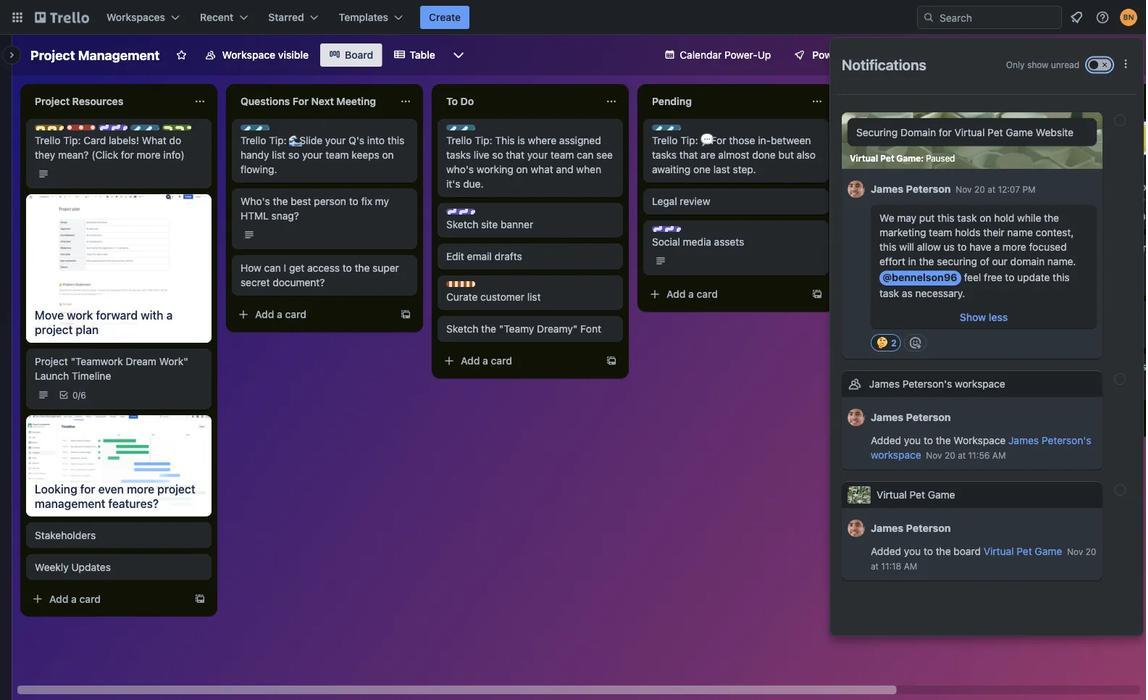 Task type: locate. For each thing, give the bounding box(es) containing it.
while
[[1018, 212, 1042, 224]]

design team sketch site banner
[[447, 210, 534, 231]]

1 vertical spatial project
[[35, 95, 70, 107]]

document?
[[273, 277, 325, 289]]

it's
[[447, 178, 461, 190]]

domain
[[901, 126, 937, 138]]

card down document?
[[285, 308, 307, 320]]

2 so from the left
[[492, 149, 504, 161]]

create from template… image for trello tip: this is where assigned tasks live so that your team can see who's working on what and when it's due.
[[606, 355, 618, 367]]

a down "sketch the "teamy dreamy" font"
[[483, 355, 489, 367]]

securing domain for virtual pet game website
[[857, 126, 1074, 138]]

2 horizontal spatial on
[[980, 212, 992, 224]]

1 vertical spatial james peterson
[[871, 522, 952, 534]]

1 horizontal spatial peterson's
[[1042, 435, 1092, 447]]

1 james peterson (jamespeterson93) image from the top
[[848, 178, 866, 200]]

1 vertical spatial task
[[880, 287, 900, 299]]

0 vertical spatial james peterson
[[871, 411, 952, 423]]

💬for
[[701, 134, 727, 146]]

on
[[382, 149, 394, 161], [517, 163, 528, 175], [980, 212, 992, 224]]

do
[[169, 134, 181, 146]]

put
[[920, 212, 935, 224]]

show less button
[[871, 307, 1098, 328]]

0 horizontal spatial can
[[264, 262, 281, 274]]

tip inside trello tip trello tip: 💬for those in-between tasks that are almost done but also awaiting one last step.
[[693, 125, 706, 136]]

james for james peterson button over added you to the workspace
[[871, 411, 904, 423]]

create from template… image
[[812, 289, 824, 300], [606, 355, 618, 367], [1018, 402, 1029, 413], [194, 593, 206, 605]]

1 horizontal spatial on
[[517, 163, 528, 175]]

tip inside trello tip trello tip: this is where assigned tasks live so that your team can see who's working on what and when it's due.
[[487, 125, 500, 136]]

1 vertical spatial you
[[905, 545, 922, 557]]

2 james peterson from the top
[[871, 522, 952, 534]]

team inside trello tip trello tip: splash those redtape- heavy issues that are slowing your team down here.
[[858, 277, 882, 288]]

trello tip: card labels! what do they mean? (click for more info) link
[[35, 133, 203, 162]]

your inside trello tip trello tip: this is where assigned tasks live so that your team can see who's working on what and when it's due.
[[528, 149, 548, 161]]

this
[[388, 134, 405, 146], [938, 212, 955, 224], [880, 241, 897, 253], [1053, 271, 1070, 283]]

priority design team
[[81, 125, 167, 136]]

list right handy
[[272, 149, 286, 161]]

add a card button down weekly updates link
[[26, 588, 188, 611]]

you left board
[[905, 545, 922, 557]]

team inside design team social media assets
[[698, 227, 721, 237]]

color: sky, title: "trello tip" element for trello tip: 💬for those in-between tasks that are almost done but also awaiting one last step.
[[652, 125, 706, 136]]

2 vertical spatial team
[[698, 227, 721, 237]]

color: yellow, title: "copy request" element
[[35, 125, 64, 130]]

tip: inside trello tip: card labels! what do they mean? (click for more info)
[[63, 134, 81, 146]]

how
[[241, 262, 262, 274]]

james peterson button up board
[[842, 508, 1103, 543]]

trello tip halp
[[145, 125, 196, 136]]

✨
[[1113, 181, 1123, 193]]

0 horizontal spatial so
[[288, 149, 300, 161]]

into
[[367, 134, 385, 146]]

sketch inside design team sketch site banner
[[447, 219, 479, 231]]

2020 for jan 9, 2020
[[1109, 276, 1130, 286]]

pm
[[1023, 184, 1036, 195]]

are down us
[[942, 262, 957, 274]]

add down jan 31, 2020 checkbox
[[1079, 413, 1098, 425]]

0 horizontal spatial nov
[[927, 451, 943, 461]]

3 peterson from the top
[[907, 522, 952, 534]]

add a card for trello tip: this is where assigned tasks live so that your team can see who's working on what and when it's due.
[[461, 355, 513, 367]]

0 horizontal spatial on
[[382, 149, 394, 161]]

1 vertical spatial can
[[264, 262, 281, 274]]

added up virtual pet game
[[871, 435, 902, 447]]

team down heavy
[[858, 277, 882, 288]]

1 horizontal spatial that
[[680, 149, 698, 161]]

that inside trello tip trello tip: 💬for those in-between tasks that are almost done but also awaiting one last step.
[[680, 149, 698, 161]]

team up the 'and'
[[551, 149, 574, 161]]

1 vertical spatial ben nelson (bennelson96) image
[[1031, 45, 1052, 65]]

2 added from the top
[[871, 545, 902, 557]]

2 horizontal spatial at
[[988, 184, 996, 195]]

james peterson button down virtual pet game
[[871, 522, 952, 534]]

1 horizontal spatial power-
[[813, 49, 847, 61]]

project down back to home image
[[30, 47, 75, 63]]

add a card button down assets
[[644, 283, 806, 306]]

so up working in the top left of the page
[[492, 149, 504, 161]]

am right the 11:18
[[904, 561, 918, 572]]

workspace up virtual pet game
[[871, 449, 922, 461]]

trello tip trello tip: 💬for those in-between tasks that are almost done but also awaiting one last step.
[[652, 125, 816, 175]]

so inside "trello tip trello tip: 🌊slide your q's into this handy list so your team keeps on flowing."
[[288, 149, 300, 161]]

trello tip: 💬for those in-between tasks that are almost done but also awaiting one last step. link
[[652, 133, 821, 177]]

2 vertical spatial at
[[871, 561, 879, 572]]

1 so from the left
[[288, 149, 300, 161]]

20 inside james peterson nov 20 at 12:07 pm
[[975, 184, 986, 195]]

0 vertical spatial list
[[272, 149, 286, 161]]

0 horizontal spatial color: orange, title: "one more step" element
[[447, 281, 476, 287]]

0 horizontal spatial are
[[701, 149, 716, 161]]

add for trello tip: this is where assigned tasks live so that your team can see who's working on what and when it's due.
[[461, 355, 480, 367]]

2 horizontal spatial for
[[939, 126, 952, 138]]

jan left 9,
[[1082, 276, 1096, 286]]

up
[[758, 49, 772, 61]]

design team social media assets
[[652, 227, 745, 248]]

1 you from the top
[[905, 435, 922, 447]]

of
[[981, 256, 990, 267]]

even
[[98, 482, 124, 496]]

add a card down document?
[[255, 308, 307, 320]]

1 vertical spatial color: orange, title: "one more step" element
[[858, 328, 887, 333]]

weekly updates link
[[35, 560, 203, 575]]

ben nelson (bennelson96) image
[[1121, 9, 1138, 26], [1031, 45, 1052, 65]]

1 vertical spatial 2020
[[1113, 381, 1134, 391]]

1 vertical spatial workspace
[[871, 449, 922, 461]]

can inside trello tip trello tip: this is where assigned tasks live so that your team can see who's working on what and when it's due.
[[577, 149, 594, 161]]

1 horizontal spatial 20
[[975, 184, 986, 195]]

virtual right board
[[984, 545, 1015, 557]]

1 horizontal spatial tasks
[[652, 149, 677, 161]]

tip down "for"
[[281, 125, 294, 136]]

card down media
[[697, 288, 718, 300]]

@bennelson96
[[883, 271, 958, 283]]

1 vertical spatial added
[[871, 545, 902, 557]]

tip: left the 💬for
[[681, 134, 698, 146]]

2 vertical spatial on
[[980, 212, 992, 224]]

star image
[[1123, 119, 1147, 165]]

jan inside checkbox
[[1082, 381, 1096, 391]]

trello tip: splash those redtape- heavy issues that are slowing your team down here. link
[[858, 246, 1026, 290]]

tip: up live
[[475, 134, 493, 146]]

0 horizontal spatial power-
[[725, 49, 758, 61]]

submit q1 report link
[[1064, 307, 1147, 322]]

add down secret
[[255, 308, 274, 320]]

1 vertical spatial peterson
[[907, 411, 952, 423]]

1 vertical spatial project
[[157, 482, 196, 496]]

Project Resources text field
[[26, 90, 186, 113]]

task up holds
[[958, 212, 978, 224]]

show menu image
[[1120, 48, 1135, 62]]

more inside trello tip: card labels! what do they mean? (click for more info)
[[137, 149, 161, 161]]

name
[[1008, 227, 1034, 238]]

1 horizontal spatial team
[[492, 210, 515, 220]]

design for social
[[667, 227, 696, 237]]

0 vertical spatial those
[[729, 134, 756, 146]]

james peterson up added you to the workspace
[[871, 411, 952, 423]]

card for trello tip: this is where assigned tasks live so that your team can see who's working on what and when it's due.
[[491, 355, 513, 367]]

tip: inside trello tip trello tip: this is where assigned tasks live so that your team can see who's working on what and when it's due.
[[475, 134, 493, 146]]

a down weekly updates
[[71, 593, 77, 605]]

nov inside nov 20 at 11:18 am
[[1068, 547, 1084, 557]]

can
[[577, 149, 594, 161], [264, 262, 281, 274]]

1 jan from the top
[[1082, 276, 1096, 286]]

team left do at the top
[[145, 125, 167, 136]]

2 vertical spatial nov
[[1068, 547, 1084, 557]]

nov for workspace
[[927, 451, 943, 461]]

am
[[993, 451, 1006, 461], [904, 561, 918, 572]]

1 vertical spatial workspace
[[954, 435, 1006, 447]]

0 vertical spatial virtual pet game link
[[850, 152, 921, 164]]

task inside feel free to update this task as necessary.
[[880, 287, 900, 299]]

at inside nov 20 at 11:18 am
[[871, 561, 879, 572]]

0 horizontal spatial at
[[871, 561, 879, 572]]

best
[[291, 195, 311, 207]]

2020 inside checkbox
[[1109, 276, 1130, 286]]

2 horizontal spatial that
[[921, 262, 939, 274]]

trello tip trello tip: splash those redtape- heavy issues that are slowing your team down here.
[[858, 238, 1018, 288]]

1 horizontal spatial at
[[958, 451, 966, 461]]

your for issues
[[998, 262, 1018, 274]]

tasks up the awaiting
[[652, 149, 677, 161]]

are
[[701, 149, 716, 161], [942, 262, 957, 274]]

campaign
[[1102, 242, 1147, 254], [1064, 361, 1111, 373]]

tip: inside trello tip trello tip: 💬for those in-between tasks that are almost done but also awaiting one last step.
[[681, 134, 698, 146]]

q's
[[349, 134, 365, 146]]

1 horizontal spatial color: purple, title: "design team" element
[[447, 209, 515, 220]]

contracts
[[911, 337, 955, 349]]

to left the fix
[[349, 195, 359, 207]]

1 vertical spatial am
[[904, 561, 918, 572]]

team inside design team sketch site banner
[[492, 210, 515, 220]]

james peterson for pet
[[871, 522, 952, 534]]

james peterson (jamespeterson93) image
[[848, 518, 866, 539]]

0 vertical spatial for
[[939, 126, 952, 138]]

the right in at right
[[920, 256, 935, 267]]

team inside trello tip trello tip: this is where assigned tasks live so that your team can see who's working on what and when it's due.
[[551, 149, 574, 161]]

those for slowing
[[941, 248, 968, 259]]

team
[[326, 149, 349, 161], [551, 149, 574, 161], [929, 227, 953, 238], [858, 277, 882, 288]]

your down 'redtape-'
[[998, 262, 1018, 274]]

what
[[531, 163, 554, 175]]

peterson for peterson's
[[907, 411, 952, 423]]

a down budget approval
[[895, 401, 900, 413]]

the left the super
[[355, 262, 370, 274]]

filters button
[[965, 43, 1020, 67]]

add a card button down "teamy in the left of the page
[[438, 349, 600, 373]]

feel free to update this task as necessary.
[[880, 271, 1070, 299]]

open information menu image
[[1096, 10, 1111, 25]]

nov
[[956, 184, 973, 195], [927, 451, 943, 461], [1068, 547, 1084, 557]]

add a card down media
[[667, 288, 718, 300]]

add down social
[[667, 288, 686, 300]]

team down q's
[[326, 149, 349, 161]]

automation button
[[878, 43, 962, 67]]

add a card for trello tip: 🌊slide your q's into this handy list so your team keeps on flowing.
[[255, 308, 307, 320]]

card for trello tip: 💬for those in-between tasks that are almost done but also awaiting one last step.
[[697, 288, 718, 300]]

1 tasks from the left
[[447, 149, 471, 161]]

0 vertical spatial at
[[988, 184, 996, 195]]

to
[[447, 95, 458, 107]]

power- left sm icon at the right of page
[[813, 49, 847, 61]]

on inside the we may put this task on hold while the marketing team holds their name contest, this will allow us to have a more focused effort in the securing of our domain name. @bennelson96
[[980, 212, 992, 224]]

2 you from the top
[[905, 545, 922, 557]]

team inside the we may put this task on hold while the marketing team holds their name contest, this will allow us to have a more focused effort in the securing of our domain name. @bennelson96
[[929, 227, 953, 238]]

1 vertical spatial james peterson (jamespeterson93) image
[[848, 407, 866, 428]]

the inside who's the best person to fix my html snag?
[[273, 195, 288, 207]]

james peterson button up added you to the workspace
[[871, 411, 952, 423]]

to inside the we may put this task on hold while the marketing team holds their name contest, this will allow us to have a more focused effort in the securing of our domain name. @bennelson96
[[958, 241, 967, 253]]

james peterson nov 20 at 12:07 pm
[[871, 183, 1036, 195]]

0 horizontal spatial task
[[880, 287, 900, 299]]

1 vertical spatial those
[[941, 248, 968, 259]]

your inside trello tip trello tip: splash those redtape- heavy issues that are slowing your team down here.
[[998, 262, 1018, 274]]

0 horizontal spatial virtual pet game link
[[850, 152, 921, 164]]

team for sketch
[[492, 210, 515, 220]]

campaign up the "jan 9, 2020"
[[1102, 242, 1147, 254]]

virtual pet game link right board
[[984, 545, 1063, 557]]

color: sky, title: "trello tip" element for trello tip: 🌊slide your q's into this handy list so your team keeps on flowing.
[[241, 125, 294, 136]]

1 horizontal spatial am
[[993, 451, 1006, 461]]

your for tasks
[[528, 149, 548, 161]]

1 horizontal spatial color: orange, title: "one more step" element
[[858, 328, 887, 333]]

2 peterson from the top
[[907, 411, 952, 423]]

color: sky, title: "trello tip" element
[[130, 125, 184, 136], [241, 125, 294, 136], [447, 125, 500, 136], [652, 125, 706, 136], [1064, 171, 1118, 182], [858, 238, 912, 249]]

that inside trello tip trello tip: splash those redtape- heavy issues that are slowing your team down here.
[[921, 262, 939, 274]]

jan 9, 2020
[[1082, 276, 1130, 286]]

Jan 31, 2020 checkbox
[[1064, 377, 1139, 394]]

0 horizontal spatial color: purple, title: "design team" element
[[99, 125, 167, 136]]

font
[[581, 323, 602, 335]]

trello tip: this is where assigned tasks live so that your team can see who's working on what and when it's due. link
[[447, 133, 615, 191]]

at left 12:07
[[988, 184, 996, 195]]

0 vertical spatial project
[[30, 47, 75, 63]]

1 horizontal spatial workspace
[[956, 378, 1006, 390]]

calendar power-up
[[680, 49, 772, 61]]

0 vertical spatial project
[[35, 323, 73, 337]]

more down what
[[137, 149, 161, 161]]

table link
[[385, 43, 444, 67]]

show
[[1028, 60, 1049, 70]]

1 vertical spatial team
[[492, 210, 515, 220]]

your up what
[[528, 149, 548, 161]]

virtual pet game link down securing
[[850, 152, 921, 164]]

0 horizontal spatial for
[[80, 482, 95, 496]]

star or unstar board image
[[176, 49, 187, 61]]

0 vertical spatial james peterson (jamespeterson93) image
[[848, 178, 866, 200]]

tip up in at right
[[899, 238, 912, 249]]

1 vertical spatial more
[[1003, 241, 1027, 253]]

2 vertical spatial peterson
[[907, 522, 952, 534]]

2 james peterson (jamespeterson93) image from the top
[[848, 407, 866, 428]]

peterson's down contracts
[[903, 378, 953, 390]]

are inside trello tip trello tip: splash those redtape- heavy issues that are slowing your team down here.
[[942, 262, 957, 274]]

a down media
[[689, 288, 694, 300]]

2 horizontal spatial color: purple, title: "design team" element
[[652, 226, 721, 237]]

only show unread
[[1007, 60, 1080, 70]]

your for this
[[302, 149, 323, 161]]

move
[[35, 308, 64, 322]]

those inside trello tip trello tip: splash those redtape- heavy issues that are slowing your team down here.
[[941, 248, 968, 259]]

are inside trello tip trello tip: 💬for those in-between tasks that are almost done but also awaiting one last step.
[[701, 149, 716, 161]]

add down "sketch the "teamy dreamy" font"
[[461, 355, 480, 367]]

design inside design team social media assets
[[667, 227, 696, 237]]

to inside feel free to update this task as necessary.
[[1006, 271, 1015, 283]]

color: lime, title: "halp" element
[[162, 125, 196, 136]]

peterson up added you to the workspace
[[907, 411, 952, 423]]

at left '11:56'
[[958, 451, 966, 461]]

1 vertical spatial are
[[942, 262, 957, 274]]

2 vertical spatial 20
[[1086, 547, 1097, 557]]

To Do text field
[[438, 90, 597, 113]]

1 horizontal spatial workspace
[[954, 435, 1006, 447]]

2020 right 9,
[[1109, 276, 1130, 286]]

free
[[984, 271, 1003, 283]]

Board name text field
[[23, 43, 167, 67]]

project inside project "teamwork dream work" launch timeline
[[35, 356, 68, 368]]

color: orange, title: "one more step" element up freelancer
[[858, 328, 887, 333]]

tip: inside trello tip trello tip: ✨ be p
[[1093, 181, 1110, 193]]

team inside "trello tip trello tip: 🌊slide your q's into this handy list so your team keeps on flowing."
[[326, 149, 349, 161]]

add down weekly on the left bottom of page
[[49, 593, 68, 605]]

secret
[[241, 277, 270, 289]]

those inside trello tip trello tip: 💬for those in-between tasks that are almost done but also awaiting one last step.
[[729, 134, 756, 146]]

2 vertical spatial for
[[80, 482, 95, 496]]

the
[[273, 195, 288, 207], [1045, 212, 1060, 224], [920, 256, 935, 267], [355, 262, 370, 274], [481, 323, 497, 335], [936, 435, 952, 447], [936, 545, 952, 557]]

0 horizontal spatial those
[[729, 134, 756, 146]]

team down review
[[698, 227, 721, 237]]

tip: up handy
[[269, 134, 287, 146]]

am for added you to the board
[[904, 561, 918, 572]]

search image
[[924, 12, 935, 23]]

1 horizontal spatial nov
[[956, 184, 973, 195]]

color: purple, title: "design team" element
[[99, 125, 167, 136], [447, 209, 515, 220], [652, 226, 721, 237]]

0 vertical spatial design
[[113, 125, 142, 136]]

1 vertical spatial design
[[461, 210, 490, 220]]

tip: inside "trello tip trello tip: 🌊slide your q's into this handy list so your team keeps on flowing."
[[269, 134, 287, 146]]

am right '11:56'
[[993, 451, 1006, 461]]

tip for trello tip: ✨ be p
[[1104, 172, 1118, 182]]

1 horizontal spatial for
[[121, 149, 134, 161]]

2020 inside checkbox
[[1113, 381, 1134, 391]]

task inside the we may put this task on hold while the marketing team holds their name contest, this will allow us to have a more focused effort in the securing of our domain name. @bennelson96
[[958, 212, 978, 224]]

add a card button down document?
[[232, 303, 394, 326]]

as
[[902, 287, 913, 299]]

at left the 11:18
[[871, 561, 879, 572]]

color: orange, title: "one more step" element for freelancer
[[858, 328, 887, 333]]

recent button
[[191, 6, 257, 29]]

next
[[311, 95, 334, 107]]

design inside design team sketch site banner
[[461, 210, 490, 220]]

2 tasks from the left
[[652, 149, 677, 161]]

are down the 💬for
[[701, 149, 716, 161]]

on up their on the top right of page
[[980, 212, 992, 224]]

tip up live
[[487, 125, 500, 136]]

am inside nov 20 at 11:18 am
[[904, 561, 918, 572]]

1 vertical spatial at
[[958, 451, 966, 461]]

design for sketch
[[461, 210, 490, 220]]

tasks up who's
[[447, 149, 471, 161]]

1 added from the top
[[871, 435, 902, 447]]

1 horizontal spatial project
[[157, 482, 196, 496]]

0 horizontal spatial project
[[35, 323, 73, 337]]

budget approval
[[858, 369, 935, 381]]

0 vertical spatial am
[[993, 451, 1006, 461]]

management
[[78, 47, 160, 63]]

your left q's
[[325, 134, 346, 146]]

workspace
[[222, 49, 276, 61], [954, 435, 1006, 447]]

so inside trello tip trello tip: this is where assigned tasks live so that your team can see who's working on what and when it's due.
[[492, 149, 504, 161]]

contest,
[[1036, 227, 1075, 238]]

tasks inside trello tip trello tip: 💬for those in-between tasks that are almost done but also awaiting one last step.
[[652, 149, 677, 161]]

0 vertical spatial on
[[382, 149, 394, 161]]

0 vertical spatial 20
[[975, 184, 986, 195]]

team up drafts
[[492, 210, 515, 220]]

0 vertical spatial task
[[958, 212, 978, 224]]

2 vertical spatial more
[[127, 482, 155, 496]]

sm image
[[878, 43, 898, 64]]

pet right board
[[1017, 545, 1033, 557]]

tip: left ✨
[[1093, 181, 1110, 193]]

color: purple, title: "design team" element for sketch site banner
[[447, 209, 515, 220]]

tip inside "trello tip trello tip: 🌊slide your q's into this handy list so your team keeps on flowing."
[[281, 125, 294, 136]]

james peterson (jamespeterson93) image down budget
[[848, 407, 866, 428]]

may
[[898, 212, 917, 224]]

0 vertical spatial jan
[[1082, 276, 1096, 286]]

1 power- from the left
[[725, 49, 758, 61]]

add a card for trello tip: 💬for those in-between tasks that are almost done but also awaiting one last step.
[[667, 288, 718, 300]]

2 horizontal spatial nov
[[1068, 547, 1084, 557]]

those for almost
[[729, 134, 756, 146]]

jan inside checkbox
[[1082, 276, 1096, 286]]

1 james peterson from the top
[[871, 411, 952, 423]]

finalize campaign
[[1064, 242, 1147, 268]]

0 vertical spatial james peterson's workspace
[[870, 378, 1006, 390]]

0 vertical spatial are
[[701, 149, 716, 161]]

tip: for trello tip: 🌊slide your q's into this handy list so your team keeps on flowing.
[[269, 134, 287, 146]]

1 vertical spatial peterson's
[[1042, 435, 1092, 447]]

20 for game
[[1086, 547, 1097, 557]]

tasks inside trello tip trello tip: this is where assigned tasks live so that your team can see who's working on what and when it's due.
[[447, 149, 471, 161]]

tip: up 'issues'
[[887, 248, 904, 259]]

you up virtual pet game
[[905, 435, 922, 447]]

you for board
[[905, 545, 922, 557]]

tip left 'be'
[[1104, 172, 1118, 182]]

1 horizontal spatial task
[[958, 212, 978, 224]]

1 vertical spatial 20
[[945, 451, 956, 461]]

that
[[506, 149, 525, 161], [680, 149, 698, 161], [921, 262, 939, 274]]

effort
[[880, 256, 906, 267]]

a up our
[[995, 241, 1000, 253]]

added up the 11:18
[[871, 545, 902, 557]]

team for redtape-
[[858, 277, 882, 288]]

james peterson (jamespeterson93) image
[[848, 178, 866, 200], [848, 407, 866, 428]]

management
[[35, 497, 105, 510]]

2 jan from the top
[[1082, 381, 1096, 391]]

0 vertical spatial workspace
[[956, 378, 1006, 390]]

project "teamwork dream work" launch timeline
[[35, 356, 188, 382]]

2 vertical spatial project
[[35, 356, 68, 368]]

power- right calendar
[[725, 49, 758, 61]]

primary element
[[0, 0, 1147, 35]]

notifications
[[842, 56, 927, 73]]

james peterson button up james peterson's workspace link
[[842, 397, 1103, 432]]

color: orange, title: "one more step" element up 'curate'
[[447, 281, 476, 287]]

0 vertical spatial color: purple, title: "design team" element
[[99, 125, 167, 136]]

to right free
[[1006, 271, 1015, 283]]

1 vertical spatial campaign
[[1064, 361, 1111, 373]]

1 vertical spatial color: purple, title: "design team" element
[[447, 209, 515, 220]]

20 inside nov 20 at 11:18 am
[[1086, 547, 1097, 557]]

at for virtual pet game
[[871, 561, 879, 572]]

2 vertical spatial design
[[667, 227, 696, 237]]

can left i
[[264, 262, 281, 274]]

Dec 17, 2019 checkbox
[[1064, 325, 1138, 342]]

that for issues
[[921, 262, 939, 274]]

board
[[345, 49, 374, 61]]

0 vertical spatial campaign
[[1102, 242, 1147, 254]]

add for trello tip: 💬for those in-between tasks that are almost done but also awaiting one last step.
[[667, 288, 686, 300]]

snag?
[[272, 210, 299, 222]]

ben nelson (bennelson96) image right open information menu image
[[1121, 9, 1138, 26]]

sketch down 'curate'
[[447, 323, 479, 335]]

1 vertical spatial sketch
[[447, 323, 479, 335]]

2 horizontal spatial team
[[698, 227, 721, 237]]

jan for jan 31, 2020
[[1082, 381, 1096, 391]]

sketch left site
[[447, 219, 479, 231]]

at inside james peterson nov 20 at 12:07 pm
[[988, 184, 996, 195]]

starred
[[268, 11, 304, 23]]

card for trello tip: 🌊slide your q's into this handy list so your team keeps on flowing.
[[285, 308, 307, 320]]

tip inside trello tip trello tip: ✨ be p
[[1104, 172, 1118, 182]]

card down "teamy in the left of the page
[[491, 355, 513, 367]]

0 horizontal spatial workspace
[[222, 49, 276, 61]]

for inside trello tip: card labels! what do they mean? (click for more info)
[[121, 149, 134, 161]]

card down the updates
[[79, 593, 101, 605]]

filters
[[986, 49, 1016, 61]]

2 horizontal spatial 20
[[1086, 547, 1097, 557]]

resources
[[72, 95, 123, 107]]

project up launch at the bottom left
[[35, 356, 68, 368]]

team for social
[[698, 227, 721, 237]]

tip:
[[63, 134, 81, 146], [269, 134, 287, 146], [475, 134, 493, 146], [681, 134, 698, 146], [1093, 181, 1110, 193], [887, 248, 904, 259]]

2 power- from the left
[[813, 49, 847, 61]]

show less
[[960, 311, 1008, 323]]

project down move
[[35, 323, 73, 337]]

tip up 'info)'
[[171, 125, 184, 136]]

at
[[988, 184, 996, 195], [958, 451, 966, 461], [871, 561, 879, 572]]

sketch site banner link
[[447, 217, 615, 232]]

color: orange, title: "one more step" element
[[447, 281, 476, 287], [858, 328, 887, 333]]

project inside looking for even more project management features?
[[157, 482, 196, 496]]

1 sketch from the top
[[447, 219, 479, 231]]

Pending text field
[[644, 90, 803, 113]]



Task type: describe. For each thing, give the bounding box(es) containing it.
a down document?
[[277, 308, 283, 320]]

added you to the workspace
[[871, 435, 1009, 447]]

power- inside "link"
[[725, 49, 758, 61]]

nov for game
[[1068, 547, 1084, 557]]

team for q's
[[326, 149, 349, 161]]

trello inside trello tip: card labels! what do they mean? (click for more info)
[[35, 134, 60, 146]]

add a card down budget approval
[[873, 401, 924, 413]]

looking for even more project management features?
[[35, 482, 196, 510]]

0 / 6
[[72, 390, 86, 400]]

updates
[[71, 561, 111, 573]]

workspaces button
[[98, 6, 189, 29]]

list inside "trello tip trello tip: 🌊slide your q's into this handy list so your team keeps on flowing."
[[272, 149, 286, 161]]

trello tip trello tip: this is where assigned tasks live so that your team can see who's working on what and when it's due.
[[447, 125, 613, 190]]

with
[[141, 308, 164, 322]]

color: red, title: "priority" element
[[67, 125, 112, 136]]

card down jan 31, 2020 on the right bottom of the page
[[1109, 413, 1130, 425]]

2020 for jan 31, 2020
[[1113, 381, 1134, 391]]

Search field
[[935, 7, 1062, 28]]

1 vertical spatial list
[[528, 291, 541, 303]]

a inside the we may put this task on hold while the marketing team holds their name contest, this will allow us to have a more focused effort in the securing of our domain name. @bennelson96
[[995, 241, 1000, 253]]

project inside move work forward with a project plan
[[35, 323, 73, 337]]

trello tip trello tip: ✨ be p
[[1064, 172, 1147, 222]]

show
[[960, 311, 987, 323]]

drafts
[[495, 250, 522, 262]]

in
[[909, 256, 917, 267]]

0 horizontal spatial ben nelson (bennelson96) image
[[1031, 45, 1052, 65]]

add a card down 31,
[[1079, 413, 1130, 425]]

name.
[[1048, 256, 1077, 267]]

to inside how can i get access to the super secret document?
[[343, 262, 352, 274]]

last
[[714, 163, 731, 175]]

add for trello tip: card labels! what do they mean? (click for more info)
[[49, 593, 68, 605]]

pet down added you to the workspace
[[910, 489, 926, 501]]

that for tasks
[[680, 149, 698, 161]]

allow
[[918, 241, 942, 253]]

freelancer
[[858, 337, 908, 349]]

back to home image
[[35, 6, 89, 29]]

move work forward with a project plan
[[35, 308, 173, 337]]

0 horizontal spatial workspace
[[871, 449, 922, 461]]

for inside looking for even more project management features?
[[80, 482, 95, 496]]

almost
[[719, 149, 750, 161]]

calendar power-up link
[[656, 43, 780, 67]]

create from template… image for trello tip: card labels! what do they mean? (click for more info)
[[194, 593, 206, 605]]

0 horizontal spatial team
[[145, 125, 167, 136]]

marketing
[[880, 227, 927, 238]]

add for trello tip: 🌊slide your q's into this handy list so your team keeps on flowing.
[[255, 308, 274, 320]]

0 notifications image
[[1069, 9, 1086, 26]]

customize views image
[[451, 48, 466, 62]]

review
[[680, 195, 711, 207]]

tip: for trello tip: 💬for those in-between tasks that are almost done but also awaiting one last step.
[[681, 134, 698, 146]]

who's the best person to fix my html snag?
[[241, 195, 389, 222]]

propos
[[1114, 361, 1147, 373]]

2 sketch from the top
[[447, 323, 479, 335]]

but
[[779, 149, 794, 161]]

the up 'nov 20 at 11:56 am'
[[936, 435, 952, 447]]

james for james peterson's workspace link
[[1009, 435, 1040, 447]]

11:56
[[969, 451, 991, 461]]

tip for trello tip: this is where assigned tasks live so that your team can see who's working on what and when it's due.
[[487, 125, 500, 136]]

nov inside james peterson nov 20 at 12:07 pm
[[956, 184, 973, 195]]

project "teamwork dream work" launch timeline link
[[35, 354, 203, 383]]

table
[[410, 49, 436, 61]]

social media assets link
[[652, 235, 821, 249]]

tip for trello tip: 🌊slide your q's into this handy list so your team keeps on flowing.
[[281, 125, 294, 136]]

add a card button for trello tip: card labels! what do they mean? (click for more info)
[[26, 588, 188, 611]]

virtual down securing
[[850, 153, 879, 163]]

tasks for that
[[652, 149, 677, 161]]

that inside trello tip trello tip: this is where assigned tasks live so that your team can see who's working on what and when it's due.
[[506, 149, 525, 161]]

team for where
[[551, 149, 574, 161]]

1 peterson from the top
[[907, 183, 952, 195]]

am for added you to the workspace
[[993, 451, 1006, 461]]

20 for workspace
[[945, 451, 956, 461]]

securing
[[938, 256, 978, 267]]

tip: for trello tip: ✨ be p
[[1093, 181, 1110, 193]]

legal review
[[652, 195, 711, 207]]

dreamy"
[[537, 323, 578, 335]]

virtual up paused
[[955, 126, 985, 138]]

12:07
[[999, 184, 1021, 195]]

automation
[[898, 49, 953, 61]]

on inside "trello tip trello tip: 🌊slide your q's into this handy list so your team keeps on flowing."
[[382, 149, 394, 161]]

who's
[[241, 195, 270, 207]]

to left board
[[924, 545, 934, 557]]

keeps
[[352, 149, 380, 161]]

pet down securing
[[881, 153, 895, 163]]

freelancer contracts
[[858, 337, 955, 349]]

do
[[461, 95, 474, 107]]

james peterson (jamespeterson93) image inside james peterson button
[[848, 407, 866, 428]]

work"
[[159, 356, 188, 368]]

add down budget
[[873, 401, 892, 413]]

add a card button for trello tip: this is where assigned tasks live so that your team can see who's working on what and when it's due.
[[438, 349, 600, 373]]

are for slowing
[[942, 262, 957, 274]]

the inside how can i get access to the super secret document?
[[355, 262, 370, 274]]

17,
[[1100, 328, 1111, 339]]

submit
[[1064, 308, 1097, 320]]

trello tip: card labels! what do they mean? (click for more info)
[[35, 134, 185, 161]]

create button
[[420, 6, 470, 29]]

workspace inside button
[[222, 49, 276, 61]]

tip: for trello tip: this is where assigned tasks live so that your team can see who's working on what and when it's due.
[[475, 134, 493, 146]]

dream
[[126, 356, 157, 368]]

to inside who's the best person to fix my html snag?
[[349, 195, 359, 207]]

we may put this task on hold while the marketing team holds their name contest, this will allow us to have a more focused effort in the securing of our domain name. @bennelson96
[[880, 212, 1077, 283]]

2019
[[1113, 328, 1134, 339]]

virtual pet game
[[877, 489, 956, 501]]

color: sky, title: "trello tip" element for trello tip: this is where assigned tasks live so that your team can see who's working on what and when it's due.
[[447, 125, 500, 136]]

card for trello tip: card labels! what do they mean? (click for more info)
[[79, 593, 101, 605]]

media
[[683, 236, 712, 248]]

share button
[[1056, 43, 1113, 67]]

the left board
[[936, 545, 952, 557]]

create from template… image
[[400, 309, 412, 320]]

forward
[[96, 308, 138, 322]]

more inside the we may put this task on hold while the marketing team holds their name contest, this will allow us to have a more focused effort in the securing of our domain name. @bennelson96
[[1003, 241, 1027, 253]]

sketch the "teamy dreamy" font link
[[447, 322, 615, 336]]

add a card for trello tip: card labels! what do they mean? (click for more info)
[[49, 593, 101, 605]]

tip: inside trello tip trello tip: splash those redtape- heavy issues that are slowing your team down here.
[[887, 248, 904, 259]]

we
[[880, 212, 895, 224]]

project for project "teamwork dream work" launch timeline
[[35, 356, 68, 368]]

edit
[[447, 250, 465, 262]]

stakeholders
[[35, 529, 96, 541]]

added for added you to the workspace
[[871, 435, 902, 447]]

virtual up the 11:18
[[877, 489, 907, 501]]

power- inside button
[[813, 49, 847, 61]]

see
[[597, 149, 613, 161]]

add a card button down jan 31, 2020 checkbox
[[1055, 407, 1147, 431]]

us
[[944, 241, 955, 253]]

color: orange, title: "one more step" element for curate
[[447, 281, 476, 287]]

at for james peterson's workspace
[[958, 451, 966, 461]]

due.
[[463, 178, 484, 190]]

campaign inside finalize campaign
[[1102, 242, 1147, 254]]

tip for trello tip: 💬for those in-between tasks that are almost done but also awaiting one last step.
[[693, 125, 706, 136]]

11:18
[[882, 561, 902, 572]]

redtape-
[[970, 248, 1011, 259]]

person
[[314, 195, 346, 207]]

add a card button for trello tip: 🌊slide your q's into this handy list so your team keeps on flowing.
[[232, 303, 394, 326]]

live
[[474, 149, 490, 161]]

who's
[[447, 163, 474, 175]]

project for project management
[[30, 47, 75, 63]]

james for james peterson button underneath virtual pet game
[[871, 522, 904, 534]]

this up effort at the right
[[880, 241, 897, 253]]

nov 20 at 11:56 am
[[927, 451, 1006, 461]]

Questions For Next Meeting text field
[[232, 90, 391, 113]]

this right put
[[938, 212, 955, 224]]

you for workspace
[[905, 435, 922, 447]]

jan for jan 9, 2020
[[1082, 276, 1096, 286]]

are for almost
[[701, 149, 716, 161]]

how can i get access to the super secret document?
[[241, 262, 399, 289]]

workspaces
[[107, 11, 165, 23]]

add a card button for trello tip: 💬for those in-between tasks that are almost done but also awaiting one last step.
[[644, 283, 806, 306]]

james peterson button up may
[[871, 183, 952, 195]]

unread
[[1052, 60, 1080, 70]]

1 vertical spatial virtual pet game link
[[984, 545, 1063, 557]]

report
[[1115, 308, 1144, 320]]

launch
[[35, 370, 69, 382]]

pet up 12:07
[[988, 126, 1004, 138]]

james peterson's workspace link
[[871, 435, 1092, 461]]

also
[[797, 149, 816, 161]]

color: purple, title: "design team" element for social media assets
[[652, 226, 721, 237]]

peterson for pet
[[907, 522, 952, 534]]

color: sky, title: "trello tip" element for trello tip: splash those redtape- heavy issues that are slowing your team down here.
[[858, 238, 912, 249]]

to up 'nov 20 at 11:56 am'
[[924, 435, 934, 447]]

plan
[[76, 323, 99, 337]]

0 vertical spatial peterson's
[[903, 378, 953, 390]]

31,
[[1099, 381, 1110, 391]]

this inside feel free to update this task as necessary.
[[1053, 271, 1070, 283]]

website
[[1037, 126, 1074, 138]]

between
[[771, 134, 811, 146]]

on inside trello tip trello tip: this is where assigned tasks live so that your team can see who's working on what and when it's due.
[[517, 163, 528, 175]]

create from template… image for trello tip: 💬for those in-between tasks that are almost done but also awaiting one last step.
[[812, 289, 824, 300]]

only
[[1007, 60, 1025, 70]]

add a card button down budget approval link
[[850, 396, 1012, 419]]

Jan 9, 2020 checkbox
[[1064, 273, 1135, 290]]

"teamy
[[499, 323, 534, 335]]

recent
[[200, 11, 234, 23]]

this inside "trello tip trello tip: 🌊slide your q's into this handy list so your team keeps on flowing."
[[388, 134, 405, 146]]

color: sky, title: "trello tip" element for trello tip: ✨ be p
[[1064, 171, 1118, 182]]

a inside move work forward with a project plan
[[166, 308, 173, 322]]

submit q1 report
[[1064, 308, 1144, 320]]

in-
[[758, 134, 771, 146]]

the up contest,
[[1045, 212, 1060, 224]]

weekly updates
[[35, 561, 111, 573]]

1 vertical spatial james peterson's workspace
[[871, 435, 1092, 461]]

james peterson for peterson's
[[871, 411, 952, 423]]

securing
[[857, 126, 898, 138]]

"teamwork
[[71, 356, 123, 368]]

the left "teamy in the left of the page
[[481, 323, 497, 335]]

budget approval link
[[858, 368, 1026, 383]]

card down approval
[[903, 401, 924, 413]]

a down 31,
[[1101, 413, 1106, 425]]

project for project resources
[[35, 95, 70, 107]]

one
[[694, 163, 711, 175]]

power-ups button
[[784, 43, 875, 67]]

added you to the board virtual pet game
[[871, 545, 1063, 557]]

can inside how can i get access to the super secret document?
[[264, 262, 281, 274]]

tip inside trello tip trello tip: splash those redtape- heavy issues that are slowing your team down here.
[[899, 238, 912, 249]]

more inside looking for even more project management features?
[[127, 482, 155, 496]]

added for added you to the board virtual pet game
[[871, 545, 902, 557]]

6
[[81, 390, 86, 400]]

tasks for live
[[447, 149, 471, 161]]

1 horizontal spatial ben nelson (bennelson96) image
[[1121, 9, 1138, 26]]



Task type: vqa. For each thing, say whether or not it's contained in the screenshot.
Virtual Pet Game : Paused
yes



